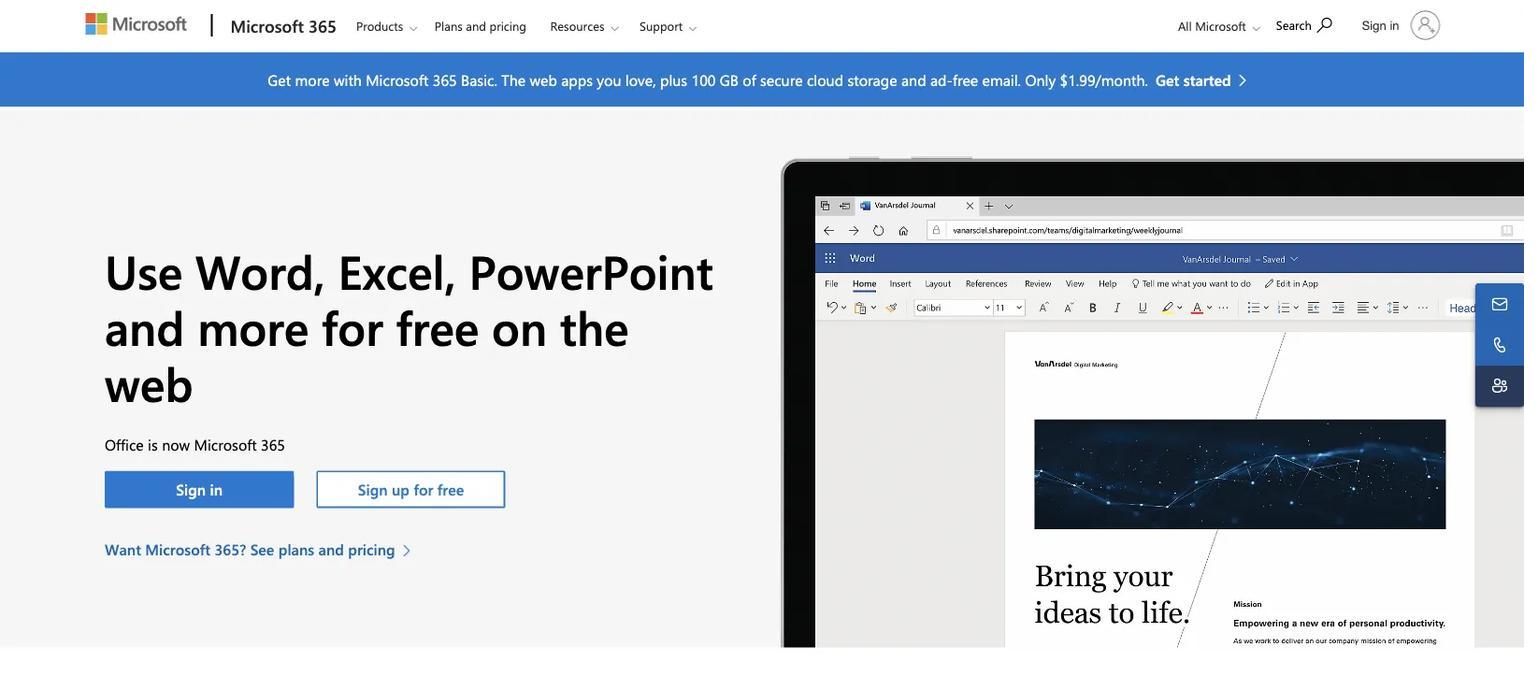 Task type: locate. For each thing, give the bounding box(es) containing it.
sign down office is now microsoft 365
[[176, 479, 206, 499]]

1 vertical spatial pricing
[[348, 539, 395, 559]]

now
[[162, 434, 190, 455]]

all microsoft
[[1179, 18, 1247, 34]]

web up is
[[105, 352, 193, 414]]

0 vertical spatial in
[[1391, 18, 1400, 32]]

1 vertical spatial more
[[198, 295, 309, 358]]

0 horizontal spatial sign
[[176, 479, 206, 499]]

get more with microsoft 365 basic. the web apps you love, plus 100 gb of secure cloud storage and ad-free email. only $1.99/month. get started
[[268, 69, 1232, 89]]

0 horizontal spatial web
[[105, 352, 193, 414]]

1 horizontal spatial for
[[414, 479, 434, 499]]

only
[[1026, 69, 1056, 89]]

and inside use word, excel, powerpoint and more for free on the web
[[105, 295, 185, 358]]

1 horizontal spatial get
[[1156, 69, 1180, 89]]

0 vertical spatial sign in link
[[1352, 3, 1449, 48]]

1 horizontal spatial sign in
[[1363, 18, 1400, 32]]

0 horizontal spatial pricing
[[348, 539, 395, 559]]

1 horizontal spatial in
[[1391, 18, 1400, 32]]

microsoft
[[231, 15, 304, 37], [1196, 18, 1247, 34], [366, 69, 429, 89], [194, 434, 257, 455], [145, 539, 211, 559]]

the
[[502, 69, 526, 89]]

0 vertical spatial 365
[[309, 15, 337, 37]]

email.
[[983, 69, 1022, 89]]

get down microsoft 365 link
[[268, 69, 291, 89]]

pricing down up
[[348, 539, 395, 559]]

sign in right search search field
[[1363, 18, 1400, 32]]

microsoft inside dropdown button
[[1196, 18, 1247, 34]]

web
[[530, 69, 557, 89], [105, 352, 193, 414]]

and
[[466, 18, 486, 34], [902, 69, 927, 89], [105, 295, 185, 358], [319, 539, 344, 559]]

0 horizontal spatial sign in
[[176, 479, 223, 499]]

sign in
[[1363, 18, 1400, 32], [176, 479, 223, 499]]

1 vertical spatial web
[[105, 352, 193, 414]]

word,
[[196, 239, 325, 302]]

1 horizontal spatial pricing
[[490, 18, 527, 34]]

1 get from the left
[[268, 69, 291, 89]]

all microsoft button
[[1164, 1, 1267, 51]]

in down office is now microsoft 365
[[210, 479, 223, 499]]

pricing up the the
[[490, 18, 527, 34]]

sign left up
[[358, 479, 388, 499]]

on
[[492, 295, 547, 358]]

1 horizontal spatial 365
[[309, 15, 337, 37]]

web right the the
[[530, 69, 557, 89]]

sign
[[1363, 18, 1387, 32], [176, 479, 206, 499], [358, 479, 388, 499]]

0 vertical spatial more
[[295, 69, 330, 89]]

sign up for free link
[[317, 471, 506, 508]]

1 horizontal spatial sign
[[358, 479, 388, 499]]

2 horizontal spatial 365
[[433, 69, 457, 89]]

365
[[309, 15, 337, 37], [433, 69, 457, 89], [261, 434, 285, 455]]

1 vertical spatial 365
[[433, 69, 457, 89]]

100
[[692, 69, 716, 89]]

resources button
[[538, 1, 634, 51]]

sign up for free
[[358, 479, 464, 499]]

sign for bottom sign in link
[[176, 479, 206, 499]]

cloud
[[807, 69, 844, 89]]

get left 'started'
[[1156, 69, 1180, 89]]

1 vertical spatial sign in
[[176, 479, 223, 499]]

in
[[1391, 18, 1400, 32], [210, 479, 223, 499]]

use
[[105, 239, 183, 302]]

1 vertical spatial sign in link
[[105, 471, 294, 508]]

excel,
[[338, 239, 456, 302]]

plans and pricing link
[[426, 1, 535, 46]]

365 for get more with microsoft 365 basic. the web apps you love, plus 100 gb of secure cloud storage and ad-free email. only $1.99/month. get started
[[433, 69, 457, 89]]

365?
[[215, 539, 246, 559]]

0 vertical spatial web
[[530, 69, 557, 89]]

0 horizontal spatial 365
[[261, 434, 285, 455]]

sign right search search field
[[1363, 18, 1387, 32]]

2 vertical spatial 365
[[261, 434, 285, 455]]

office
[[105, 434, 144, 455]]

0 vertical spatial pricing
[[490, 18, 527, 34]]

free left on
[[396, 295, 479, 358]]

a computer screen showing a resume being created in word on the web. image
[[762, 155, 1525, 648]]

0 vertical spatial free
[[953, 69, 979, 89]]

sign in link
[[1352, 3, 1449, 48], [105, 471, 294, 508]]

gb
[[720, 69, 739, 89]]

0 horizontal spatial for
[[322, 295, 383, 358]]

is
[[148, 434, 158, 455]]

for
[[322, 295, 383, 358], [414, 479, 434, 499]]

$1.99/month.
[[1061, 69, 1149, 89]]

secure
[[761, 69, 803, 89]]

products
[[356, 18, 403, 34]]

free left email.
[[953, 69, 979, 89]]

ad-
[[931, 69, 953, 89]]

more
[[295, 69, 330, 89], [198, 295, 309, 358]]

sign in down office is now microsoft 365
[[176, 479, 223, 499]]

get
[[268, 69, 291, 89], [1156, 69, 1180, 89]]

1 vertical spatial in
[[210, 479, 223, 499]]

free right up
[[438, 479, 464, 499]]

1 vertical spatial free
[[396, 295, 479, 358]]

0 vertical spatial for
[[322, 295, 383, 358]]

you
[[597, 69, 622, 89]]

in right search search field
[[1391, 18, 1400, 32]]

0 horizontal spatial sign in link
[[105, 471, 294, 508]]

want microsoft 365? see plans and pricing link
[[105, 538, 421, 561]]

free
[[953, 69, 979, 89], [396, 295, 479, 358], [438, 479, 464, 499]]

all
[[1179, 18, 1192, 34]]

plans
[[435, 18, 463, 34]]

0 horizontal spatial get
[[268, 69, 291, 89]]

0 vertical spatial sign in
[[1363, 18, 1400, 32]]

pricing
[[490, 18, 527, 34], [348, 539, 395, 559]]



Task type: vqa. For each thing, say whether or not it's contained in the screenshot.
right web
yes



Task type: describe. For each thing, give the bounding box(es) containing it.
plans and pricing
[[435, 18, 527, 34]]

1 horizontal spatial web
[[530, 69, 557, 89]]

powerpoint
[[469, 239, 714, 302]]

sign for sign up for free link in the bottom of the page
[[358, 479, 388, 499]]

1 horizontal spatial sign in link
[[1352, 3, 1449, 48]]

of
[[743, 69, 757, 89]]

basic.
[[461, 69, 498, 89]]

2 get from the left
[[1156, 69, 1180, 89]]

the
[[560, 295, 629, 358]]

microsoft 365
[[231, 15, 337, 37]]

see
[[250, 539, 274, 559]]

resources
[[551, 18, 605, 34]]

want
[[105, 539, 141, 559]]

use word, excel, powerpoint and more for free on the web
[[105, 239, 714, 414]]

want microsoft 365? see plans and pricing
[[105, 539, 395, 559]]

love,
[[626, 69, 656, 89]]

support
[[640, 18, 683, 34]]

2 horizontal spatial sign
[[1363, 18, 1387, 32]]

office is now microsoft 365
[[105, 434, 285, 455]]

with
[[334, 69, 362, 89]]

started
[[1184, 69, 1232, 89]]

microsoft image
[[86, 13, 187, 35]]

0 horizontal spatial in
[[210, 479, 223, 499]]

support button
[[628, 1, 712, 51]]

365 for office is now microsoft 365
[[261, 434, 285, 455]]

storage
[[848, 69, 898, 89]]

1 vertical spatial for
[[414, 479, 434, 499]]

microsoft 365 link
[[221, 1, 342, 51]]

free inside use word, excel, powerpoint and more for free on the web
[[396, 295, 479, 358]]

plans
[[279, 539, 314, 559]]

get started link
[[1156, 68, 1257, 91]]

plus
[[660, 69, 688, 89]]

Search search field
[[1267, 3, 1352, 45]]

search button
[[1268, 3, 1341, 45]]

search
[[1277, 17, 1313, 33]]

for inside use word, excel, powerpoint and more for free on the web
[[322, 295, 383, 358]]

2 vertical spatial free
[[438, 479, 464, 499]]

more inside use word, excel, powerpoint and more for free on the web
[[198, 295, 309, 358]]

apps
[[561, 69, 593, 89]]

up
[[392, 479, 410, 499]]

web inside use word, excel, powerpoint and more for free on the web
[[105, 352, 193, 414]]

products button
[[344, 1, 432, 51]]



